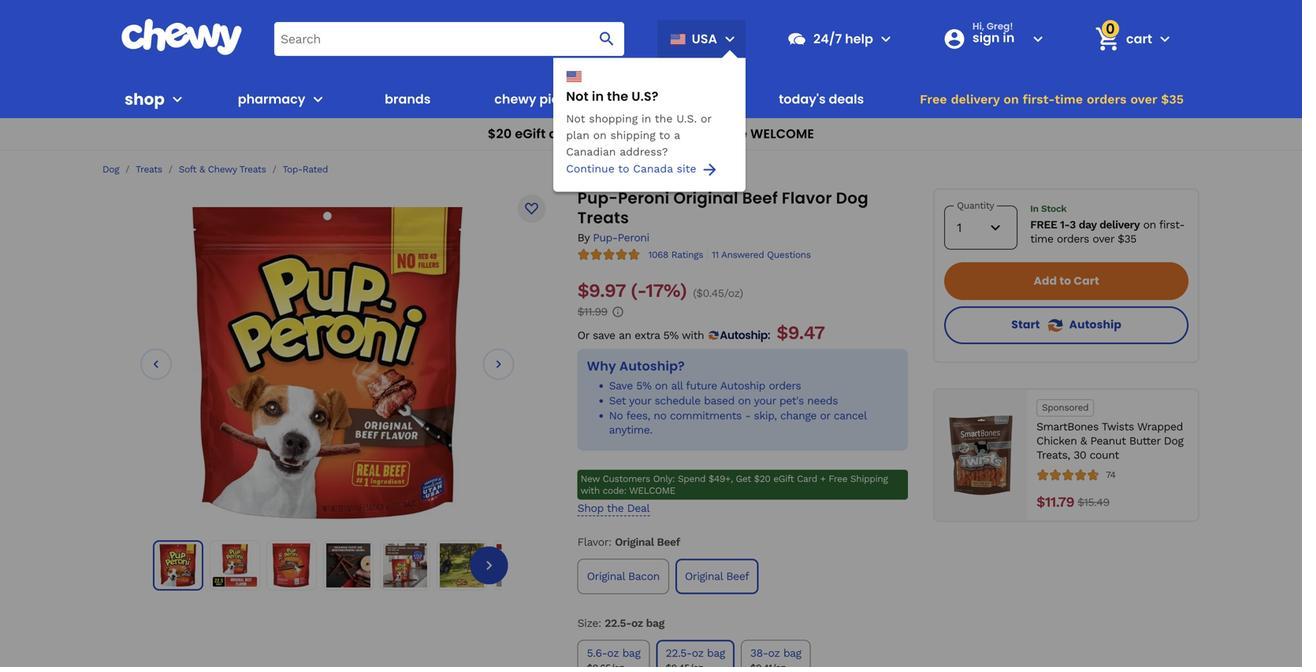 Task type: locate. For each thing, give the bounding box(es) containing it.
welcome down the only:
[[629, 486, 676, 497]]

peroni inside "pup-peroni original beef flavor dog treats"
[[618, 187, 670, 209]]

1 vertical spatial pup-
[[593, 231, 618, 244]]

$35 inside button
[[1162, 92, 1184, 107]]

2 vertical spatial the
[[607, 502, 624, 515]]

0 horizontal spatial time
[[1031, 233, 1054, 246]]

pharmacy
[[238, 90, 306, 108]]

only:
[[653, 474, 675, 485]]

1 horizontal spatial egift
[[774, 474, 794, 485]]

the
[[607, 87, 629, 105], [655, 112, 673, 125], [607, 502, 624, 515]]

rated
[[303, 164, 328, 175]]

treats left top-
[[240, 164, 266, 175]]

delivery right day
[[1100, 218, 1140, 231]]

or right the u.s.
[[701, 112, 712, 125]]

:
[[768, 328, 771, 344], [609, 536, 612, 549], [599, 617, 602, 630]]

first
[[650, 125, 676, 143]]

5.6-oz bag button
[[578, 641, 650, 668]]

1 horizontal spatial free
[[920, 92, 948, 107]]

chewy right soft
[[208, 164, 237, 175]]

0 vertical spatial beef
[[743, 187, 778, 209]]

0 vertical spatial time
[[1055, 92, 1084, 107]]

your up skip,
[[754, 395, 776, 408]]

0 vertical spatial free
[[920, 92, 948, 107]]

oz left the 38-
[[692, 647, 704, 661]]

0 vertical spatial or
[[701, 112, 712, 125]]

1 vertical spatial &
[[1081, 435, 1087, 448]]

group for flavor : original beef
[[575, 556, 912, 598]]

1 horizontal spatial 22.5-
[[666, 647, 692, 661]]

egift inside $20 egift card with $49+ first order* use welcome link
[[515, 125, 546, 143]]

in up shopping
[[592, 87, 604, 105]]

38-
[[751, 647, 769, 661]]

0 vertical spatial in
[[592, 87, 604, 105]]

pup-peroni original beef flavor dog treats, 22.5-oz bag slide 1 of 10 image inside the carousel-slider region
[[192, 205, 464, 521]]

to right the add
[[1060, 274, 1072, 289]]

group containing 5.6-oz bag
[[575, 638, 912, 668]]

bag for 22.5-oz bag
[[707, 647, 725, 661]]

to
[[659, 129, 671, 142], [618, 162, 630, 175], [1060, 274, 1072, 289]]

0 vertical spatial delivery
[[951, 92, 1000, 107]]

& up 30
[[1081, 435, 1087, 448]]

0 vertical spatial chewy
[[495, 90, 537, 108]]

30
[[1074, 449, 1087, 462]]

1 vertical spatial $35
[[1118, 233, 1137, 246]]

chewy left picks
[[495, 90, 537, 108]]

oz right 22.5-oz bag at the right of the page
[[769, 647, 780, 661]]

pup-peroni original beef flavor dog treats, 22.5-oz bag slide 3 of 10 image
[[270, 544, 314, 588]]

oz inside 22.5-oz bag button
[[692, 647, 704, 661]]

on down hi, greg! sign in
[[1004, 92, 1020, 107]]

1 vertical spatial dog
[[836, 187, 869, 209]]

5.6-
[[587, 647, 607, 661]]

orders down items icon
[[1087, 92, 1127, 107]]

over down day
[[1093, 233, 1115, 246]]

1 horizontal spatial dog
[[836, 187, 869, 209]]

oz inside the 38-oz bag button
[[769, 647, 780, 661]]

group
[[575, 556, 912, 598], [575, 638, 912, 668]]

1 vertical spatial time
[[1031, 233, 1054, 246]]

orders inside why autoship? save 5% on all future autoship orders set your schedule based on your pet's needs no fees, no commitments - skip, change or cancel anytime.
[[769, 380, 802, 393]]

0 vertical spatial welcome
[[751, 125, 815, 143]]

1 horizontal spatial welcome
[[751, 125, 815, 143]]

picks
[[540, 90, 574, 108]]

beef inside "pup-peroni original beef flavor dog treats"
[[743, 187, 778, 209]]

$35 down cart menu icon
[[1162, 92, 1184, 107]]

group for size : 22.5-oz bag
[[575, 638, 912, 668]]

save
[[593, 329, 616, 342]]

$15.49
[[1078, 497, 1110, 510]]

0 vertical spatial &
[[199, 164, 205, 175]]

pup- inside "pup-peroni original beef flavor dog treats"
[[578, 187, 618, 209]]

2 vertical spatial orders
[[769, 380, 802, 393]]

11 answered questions
[[712, 250, 811, 261]]

welcome inside new customers only: spend $49+, get $20 egift card + free shipping with code: welcome shop the deal
[[629, 486, 676, 497]]

peroni up 1068
[[618, 231, 650, 244]]

chewy home image
[[121, 19, 243, 55]]

to left a
[[659, 129, 671, 142]]

top-rated link
[[283, 164, 328, 175]]

first- inside on first- time orders over $35
[[1160, 218, 1185, 231]]

0 horizontal spatial in
[[1003, 29, 1015, 47]]

delivery
[[951, 92, 1000, 107], [1100, 218, 1140, 231]]

chewy picks link
[[488, 80, 580, 118]]

1 horizontal spatial first-
[[1160, 218, 1185, 231]]

brands
[[385, 90, 431, 108]]

74
[[1106, 470, 1116, 481]]

$35 down free 1-3 day delivery
[[1118, 233, 1137, 246]]

11 answered questions button
[[708, 248, 811, 261]]

1 vertical spatial flavor
[[578, 536, 609, 549]]

pharmacy link
[[232, 80, 306, 118]]

treats up by pup-peroni
[[578, 207, 629, 229]]

bag inside button
[[623, 647, 641, 661]]

(-
[[631, 280, 646, 302]]

0 horizontal spatial treats
[[136, 164, 162, 175]]

with down (
[[682, 329, 704, 342]]

on up -
[[738, 395, 751, 408]]

1 horizontal spatial time
[[1055, 92, 1084, 107]]

1 vertical spatial 22.5-
[[666, 647, 692, 661]]

first-
[[1023, 92, 1055, 107], [1160, 218, 1185, 231]]

orders up pet's
[[769, 380, 802, 393]]

1 not from the top
[[566, 87, 589, 105]]

$20 egift card with $49+ first order* use welcome link
[[0, 118, 1303, 151]]

0 vertical spatial $35
[[1162, 92, 1184, 107]]

on inside not in the u.s? not shopping in the u.s. or plan on shipping to a canadian address?
[[594, 129, 607, 142]]

1 horizontal spatial in
[[642, 112, 652, 125]]

: down shop the deal button
[[609, 536, 612, 549]]

0 vertical spatial dog
[[103, 164, 119, 175]]

autoship for autoship
[[1070, 317, 1122, 333]]

time inside on first- time orders over $35
[[1031, 233, 1054, 246]]

0 horizontal spatial your
[[629, 395, 651, 408]]

bag left the 38-
[[707, 647, 725, 661]]

autoship
[[1070, 317, 1122, 333], [720, 328, 768, 344], [721, 380, 766, 393]]

2 vertical spatial :
[[599, 617, 602, 630]]

1 vertical spatial beef
[[657, 536, 681, 549]]

5.6-oz bag
[[587, 647, 641, 661]]

beef for peroni
[[743, 187, 778, 209]]

or
[[701, 112, 712, 125], [820, 410, 831, 423]]

commitments
[[670, 410, 742, 423]]

0 horizontal spatial welcome
[[629, 486, 676, 497]]

free 1-3 day delivery
[[1031, 218, 1140, 231]]

flavor
[[782, 187, 833, 209], [578, 536, 609, 549]]

0 vertical spatial 5%
[[664, 329, 679, 342]]

: for autoship
[[768, 328, 771, 344]]

1 vertical spatial or
[[820, 410, 831, 423]]

1 horizontal spatial in
[[1031, 203, 1039, 214]]

save
[[609, 380, 633, 393]]

group containing original bacon
[[575, 556, 912, 598]]

delivery down sign in the right of the page
[[951, 92, 1000, 107]]

2 vertical spatial beef
[[727, 571, 749, 584]]

2 vertical spatial with
[[581, 486, 600, 497]]

0 horizontal spatial 22.5-
[[605, 617, 632, 630]]

original left bacon in the bottom of the page
[[587, 571, 625, 584]]

peroni down continue to canada site link
[[618, 187, 670, 209]]

1 horizontal spatial $35
[[1162, 92, 1184, 107]]

0 horizontal spatial or
[[701, 112, 712, 125]]

give
[[637, 90, 665, 108]]

carousel-slider region
[[114, 205, 542, 524]]

not in the u.s? not shopping in the u.s. or plan on shipping to a canadian address?
[[566, 87, 712, 158]]

oz right $0.45
[[728, 287, 740, 300]]

original down site
[[674, 187, 739, 209]]

to down address?
[[618, 162, 630, 175]]

not
[[566, 87, 589, 105], [566, 112, 586, 125]]

2 horizontal spatial to
[[1060, 274, 1072, 289]]

0 vertical spatial in
[[1003, 29, 1015, 47]]

cart menu image
[[1156, 29, 1175, 48]]

brands link
[[379, 80, 437, 118]]

first- inside button
[[1023, 92, 1055, 107]]

0 vertical spatial to
[[659, 129, 671, 142]]

or down needs
[[820, 410, 831, 423]]

& right soft
[[199, 164, 205, 175]]

schedule
[[655, 395, 701, 408]]

1 vertical spatial orders
[[1057, 233, 1090, 246]]

22.5- right 5.6-oz bag
[[666, 647, 692, 661]]

1 horizontal spatial treats
[[240, 164, 266, 175]]

0 vertical spatial first-
[[1023, 92, 1055, 107]]

in up free
[[1031, 203, 1039, 214]]

0 vertical spatial pup-peroni original beef flavor dog treats, 22.5-oz bag slide 1 of 10 image
[[192, 205, 464, 521]]

1 vertical spatial egift
[[774, 474, 794, 485]]

1 group from the top
[[575, 556, 912, 598]]

1 horizontal spatial or
[[820, 410, 831, 423]]

set
[[609, 395, 626, 408]]

pup- down continue
[[578, 187, 618, 209]]

with up canadian
[[583, 125, 611, 143]]

1068
[[649, 250, 669, 261]]

use
[[724, 125, 748, 143]]

: up 5.6- at the bottom left of page
[[599, 617, 602, 630]]

flavor up questions
[[782, 187, 833, 209]]

1-
[[1061, 218, 1070, 231]]

0 horizontal spatial first-
[[1023, 92, 1055, 107]]

0 vertical spatial :
[[768, 328, 771, 344]]

new
[[581, 474, 600, 485]]

1 vertical spatial chewy
[[208, 164, 237, 175]]

pup-peroni original beef flavor dog treats, 22.5-oz bag slide 1 of 10 image
[[192, 205, 464, 521], [157, 545, 200, 588]]

pup-peroni original beef flavor dog treats
[[578, 187, 869, 229]]

flavor down shop
[[578, 536, 609, 549]]

0 horizontal spatial :
[[599, 617, 602, 630]]

0 vertical spatial group
[[575, 556, 912, 598]]

1 vertical spatial not
[[566, 112, 586, 125]]

shipping
[[851, 474, 888, 485]]

shop button
[[125, 80, 187, 118]]

with down new
[[581, 486, 600, 497]]

1 horizontal spatial :
[[609, 536, 612, 549]]

chewy picks
[[495, 90, 574, 108]]

oz for 5.6-oz bag
[[607, 647, 619, 661]]

$20 down "chewy picks" link
[[488, 125, 512, 143]]

autoship down the cart
[[1070, 317, 1122, 333]]

$9.47 text field
[[777, 322, 825, 344]]

shop the deal button
[[578, 502, 650, 517]]

0 horizontal spatial free
[[829, 474, 848, 485]]

hi,
[[973, 20, 985, 33]]

soft
[[179, 164, 197, 175]]

0 vertical spatial $20
[[488, 125, 512, 143]]

: left '$9.47' "text field"
[[768, 328, 771, 344]]

0 vertical spatial 22.5-
[[605, 617, 632, 630]]

: for size
[[599, 617, 602, 630]]

to inside not in the u.s? not shopping in the u.s. or plan on shipping to a canadian address?
[[659, 129, 671, 142]]

in right sign in the right of the page
[[1003, 29, 1015, 47]]

pup-
[[578, 187, 618, 209], [593, 231, 618, 244]]

start
[[1012, 317, 1043, 333]]

5% right extra
[[664, 329, 679, 342]]

1 vertical spatial :
[[609, 536, 612, 549]]

1 horizontal spatial your
[[754, 395, 776, 408]]

&
[[199, 164, 205, 175], [1081, 435, 1087, 448]]

on inside on first- time orders over $35
[[1144, 218, 1157, 231]]

dog
[[103, 164, 119, 175], [836, 187, 869, 209], [1165, 435, 1184, 448]]

2 group from the top
[[575, 638, 912, 668]]

fees,
[[627, 410, 651, 423]]

0 horizontal spatial to
[[618, 162, 630, 175]]

1 vertical spatial free
[[829, 474, 848, 485]]

$20 right get
[[754, 474, 771, 485]]

0 vertical spatial flavor
[[782, 187, 833, 209]]

to for add to cart
[[1060, 274, 1072, 289]]

1 horizontal spatial to
[[659, 129, 671, 142]]

bag for 5.6-oz bag
[[623, 647, 641, 661]]

sponsored smartbones twists wrapped chicken & peanut butter dog treats, 30 count
[[1037, 403, 1184, 462]]

1 horizontal spatial over
[[1131, 92, 1158, 107]]

why
[[587, 358, 617, 376]]

treats right the dog link
[[136, 164, 162, 175]]

skip,
[[754, 410, 777, 423]]

2 vertical spatial to
[[1060, 274, 1072, 289]]

5% down autoship?
[[637, 380, 652, 393]]

or save an extra 5% with
[[578, 329, 704, 342]]

the inside new customers only: spend $49+, get $20 egift card + free shipping with code: welcome shop the deal
[[607, 502, 624, 515]]

pharmacy menu image
[[309, 90, 328, 109]]

a
[[674, 129, 680, 142]]

2 not from the top
[[566, 112, 586, 125]]

0 horizontal spatial delivery
[[951, 92, 1000, 107]]

the down code: at left bottom
[[607, 502, 624, 515]]

1 vertical spatial to
[[618, 162, 630, 175]]

$11.99
[[578, 306, 608, 319]]

your up fees,
[[629, 395, 651, 408]]

the down give back
[[655, 112, 673, 125]]

free delivery on first-time orders over $35 button
[[916, 80, 1189, 118]]

oz up 5.6-oz bag
[[632, 617, 643, 630]]

2 horizontal spatial treats
[[578, 207, 629, 229]]

over down the cart
[[1131, 92, 1158, 107]]

1 vertical spatial peroni
[[618, 231, 650, 244]]

0 vertical spatial peroni
[[618, 187, 670, 209]]

bag
[[646, 617, 665, 630], [623, 647, 641, 661], [707, 647, 725, 661], [784, 647, 802, 661]]

$49+
[[614, 125, 647, 143]]

time
[[1055, 92, 1084, 107], [1031, 233, 1054, 246]]

1 horizontal spatial &
[[1081, 435, 1087, 448]]

autoship for autoship :
[[720, 328, 768, 344]]

1 horizontal spatial flavor
[[782, 187, 833, 209]]

oz inside "5.6-oz bag" button
[[607, 647, 619, 661]]

22.5- right size
[[605, 617, 632, 630]]

1 horizontal spatial chewy
[[495, 90, 537, 108]]

original inside "pup-peroni original beef flavor dog treats"
[[674, 187, 739, 209]]

original bacon button
[[578, 560, 669, 595]]

back
[[668, 90, 700, 108]]

$35
[[1162, 92, 1184, 107], [1118, 233, 1137, 246]]

bag right the 38-
[[784, 647, 802, 661]]

oz down size : 22.5-oz bag
[[607, 647, 619, 661]]

welcome down the today's at the right top of the page
[[751, 125, 815, 143]]

welcome
[[751, 125, 815, 143], [629, 486, 676, 497]]

pup- right by
[[593, 231, 618, 244]]

bag down size : 22.5-oz bag
[[623, 647, 641, 661]]

the up shopping
[[607, 87, 629, 105]]

orders down 3
[[1057, 233, 1090, 246]]

plan
[[566, 129, 590, 142]]

0 vertical spatial over
[[1131, 92, 1158, 107]]

list
[[153, 541, 544, 591]]

day
[[1079, 218, 1097, 231]]

1 horizontal spatial 5%
[[664, 329, 679, 342]]

with
[[583, 125, 611, 143], [682, 329, 704, 342], [581, 486, 600, 497]]

1 vertical spatial over
[[1093, 233, 1115, 246]]

continue to canada site
[[566, 162, 697, 175]]

dog inside sponsored smartbones twists wrapped chicken & peanut butter dog treats, 30 count
[[1165, 435, 1184, 448]]

0 horizontal spatial egift
[[515, 125, 546, 143]]

1 vertical spatial welcome
[[629, 486, 676, 497]]

oz for 22.5-oz bag
[[692, 647, 704, 661]]

new customers only: spend $49+, get $20 egift card + free shipping with code: welcome shop the deal
[[578, 474, 888, 515]]

1 vertical spatial 5%
[[637, 380, 652, 393]]

1 vertical spatial delivery
[[1100, 218, 1140, 231]]

in down give
[[642, 112, 652, 125]]

pup-peroni original beef flavor dog treats, 22.5-oz bag slide 5 of 10 image
[[383, 544, 427, 588]]

1 vertical spatial $20
[[754, 474, 771, 485]]

anytime.
[[609, 424, 653, 437]]

on up canadian
[[594, 129, 607, 142]]

add
[[1034, 274, 1058, 289]]

questions
[[767, 250, 811, 261]]

$20 egift card with $49+ first order* use welcome
[[488, 125, 815, 143]]

$20
[[488, 125, 512, 143], [754, 474, 771, 485]]

autoship down )
[[720, 328, 768, 344]]

to inside button
[[1060, 274, 1072, 289]]

2 horizontal spatial dog
[[1165, 435, 1184, 448]]

0 horizontal spatial chewy
[[208, 164, 237, 175]]

1 vertical spatial group
[[575, 638, 912, 668]]

on right day
[[1144, 218, 1157, 231]]

original beef button
[[676, 560, 759, 595]]

over
[[1131, 92, 1158, 107], [1093, 233, 1115, 246]]

0 vertical spatial not
[[566, 87, 589, 105]]

autoship up based
[[721, 380, 766, 393]]

menu image
[[168, 90, 187, 109]]

1 horizontal spatial $20
[[754, 474, 771, 485]]

smartbones
[[1037, 421, 1099, 434]]

0 vertical spatial pup-
[[578, 187, 618, 209]]



Task type: describe. For each thing, give the bounding box(es) containing it.
deal
[[627, 502, 650, 515]]

wrapped
[[1138, 421, 1184, 434]]

$49+,
[[709, 474, 733, 485]]

2 your from the left
[[754, 395, 776, 408]]

to for continue to canada site
[[618, 162, 630, 175]]

$11.79 text field
[[1037, 495, 1075, 512]]

orders inside on first- time orders over $35
[[1057, 233, 1090, 246]]

autoship?
[[620, 358, 685, 376]]

on left all
[[655, 380, 668, 393]]

usa
[[692, 30, 718, 48]]

1 your from the left
[[629, 395, 651, 408]]

usa button
[[664, 20, 740, 58]]

cancel
[[834, 410, 867, 423]]

smartbones twists wrapped chicken & peanut butter dog treats, 30 count link
[[1037, 420, 1189, 463]]

canada
[[634, 162, 673, 175]]

shipping
[[611, 129, 656, 142]]

spend
[[678, 474, 706, 485]]

submit search image
[[598, 29, 617, 48]]

1 horizontal spatial delivery
[[1100, 218, 1140, 231]]

pup-peroni original beef flavor dog treats, 22.5-oz bag slide 7 of 10 image
[[497, 544, 541, 588]]

treats inside "pup-peroni original beef flavor dog treats"
[[578, 207, 629, 229]]

time inside free delivery on first-time orders over $35 button
[[1055, 92, 1084, 107]]

oz for 38-oz bag
[[769, 647, 780, 661]]

chewy inside site banner
[[495, 90, 537, 108]]

original beef
[[685, 571, 749, 584]]

17%)
[[646, 280, 687, 302]]

address?
[[620, 145, 668, 158]]

continue
[[566, 162, 615, 175]]

sponsored
[[1043, 403, 1089, 414]]

card
[[797, 474, 818, 485]]

1068 ratings button
[[649, 248, 704, 261]]

or inside why autoship? save 5% on all future autoship orders set your schedule based on your pet's needs no fees, no commitments - skip, change or cancel anytime.
[[820, 410, 831, 423]]

over inside button
[[1131, 92, 1158, 107]]

bacon
[[629, 571, 660, 584]]

$9.97 (-17%) ( $0.45 / oz ) $11.99
[[578, 280, 743, 319]]

cart
[[1074, 274, 1100, 289]]

: for flavor
[[609, 536, 612, 549]]

site banner
[[0, 0, 1303, 192]]

welcome inside site banner
[[751, 125, 815, 143]]

today's
[[779, 90, 826, 108]]

1 vertical spatial the
[[655, 112, 673, 125]]

dog inside "pup-peroni original beef flavor dog treats"
[[836, 187, 869, 209]]

& inside sponsored smartbones twists wrapped chicken & peanut butter dog treats, 30 count
[[1081, 435, 1087, 448]]

0 vertical spatial the
[[607, 87, 629, 105]]

today's deals link
[[773, 80, 871, 118]]

answered
[[722, 250, 764, 261]]

by
[[578, 231, 590, 244]]

1 vertical spatial in
[[642, 112, 652, 125]]

$9.97
[[578, 280, 626, 302]]

site
[[677, 162, 697, 175]]

by pup-peroni
[[578, 231, 650, 244]]

soft & chewy treats
[[179, 164, 266, 175]]

give back link
[[631, 80, 700, 118]]

$15.49 text field
[[1078, 495, 1110, 512]]

customers
[[603, 474, 651, 485]]

account menu image
[[1029, 29, 1048, 48]]

22.5- inside button
[[666, 647, 692, 661]]

original bacon
[[587, 571, 660, 584]]

autoship inside why autoship? save 5% on all future autoship orders set your schedule based on your pet's needs no fees, no commitments - skip, change or cancel anytime.
[[721, 380, 766, 393]]

canadian
[[566, 145, 616, 158]]

ratings
[[672, 250, 704, 261]]

shopping
[[589, 112, 638, 125]]

order*
[[679, 125, 721, 143]]

1 vertical spatial pup-peroni original beef flavor dog treats, 22.5-oz bag slide 1 of 10 image
[[157, 545, 200, 588]]

24/7 help
[[814, 30, 874, 48]]

help menu image
[[877, 29, 896, 48]]

future
[[686, 380, 718, 393]]

egift inside new customers only: spend $49+, get $20 egift card + free shipping with code: welcome shop the deal
[[774, 474, 794, 485]]

treats link
[[136, 164, 162, 175]]

soft & chewy treats link
[[179, 164, 266, 175]]

deals
[[829, 90, 865, 108]]

pup-peroni original beef flavor dog treats, 22.5-oz bag slide 4 of 10 image
[[326, 544, 371, 588]]

card
[[549, 125, 580, 143]]

Search text field
[[274, 22, 625, 56]]

1 vertical spatial with
[[682, 329, 704, 342]]

free inside new customers only: spend $49+, get $20 egift card + free shipping with code: welcome shop the deal
[[829, 474, 848, 485]]

original right bacon in the bottom of the page
[[685, 571, 723, 584]]

why autoship? save 5% on all future autoship orders set your schedule based on your pet's needs no fees, no commitments - skip, change or cancel anytime.
[[587, 358, 867, 437]]

over inside on first- time orders over $35
[[1093, 233, 1115, 246]]

$35 inside on first- time orders over $35
[[1118, 233, 1137, 246]]

an
[[619, 329, 632, 342]]

top-rated
[[283, 164, 328, 175]]

$11.79
[[1037, 495, 1075, 511]]

original down deal
[[615, 536, 654, 549]]

treats,
[[1037, 449, 1071, 462]]

-
[[746, 410, 751, 423]]

oz inside $9.97 (-17%) ( $0.45 / oz ) $11.99
[[728, 287, 740, 300]]

1 vertical spatial in
[[1031, 203, 1039, 214]]

code:
[[603, 486, 627, 497]]

on first- time orders over $35
[[1031, 218, 1185, 246]]

5% inside why autoship? save 5% on all future autoship orders set your schedule based on your pet's needs no fees, no commitments - skip, change or cancel anytime.
[[637, 380, 652, 393]]

24/7
[[814, 30, 842, 48]]

free
[[1031, 218, 1058, 231]]

beef inside button
[[727, 571, 749, 584]]

pet's
[[780, 395, 804, 408]]

with inside site banner
[[583, 125, 611, 143]]

$20 inside new customers only: spend $49+, get $20 egift card + free shipping with code: welcome shop the deal
[[754, 474, 771, 485]]

$20 inside $20 egift card with $49+ first order* use welcome link
[[488, 125, 512, 143]]

$9.97 (-17%) text field
[[578, 280, 687, 302]]

cart
[[1127, 30, 1153, 48]]

get
[[736, 474, 751, 485]]

or inside not in the u.s? not shopping in the u.s. or plan on shipping to a canadian address?
[[701, 112, 712, 125]]

free inside button
[[920, 92, 948, 107]]

free delivery on first-time orders over $35
[[920, 92, 1184, 107]]

add to cart
[[1034, 274, 1100, 289]]

hi, greg! sign in
[[973, 20, 1015, 47]]

flavor inside "pup-peroni original beef flavor dog treats"
[[782, 187, 833, 209]]

in stock
[[1031, 203, 1067, 214]]

greg!
[[987, 20, 1014, 33]]

with inside new customers only: spend $49+, get $20 egift card + free shipping with code: welcome shop the deal
[[581, 486, 600, 497]]

count
[[1090, 449, 1120, 462]]

bag down bacon in the bottom of the page
[[646, 617, 665, 630]]

on inside button
[[1004, 92, 1020, 107]]

beef for :
[[657, 536, 681, 549]]

0 horizontal spatial &
[[199, 164, 205, 175]]

autoship :
[[720, 328, 771, 344]]

$9.47
[[777, 322, 825, 344]]

top-
[[283, 164, 303, 175]]

menu image
[[721, 29, 740, 48]]

bag for 38-oz bag
[[784, 647, 802, 661]]

$11.99 text field
[[578, 305, 608, 319]]

22.5-oz bag
[[666, 647, 725, 661]]

pup-peroni original beef flavor dog treats, 22.5-oz bag slide 2 of 10 image
[[213, 544, 257, 588]]

change
[[781, 410, 817, 423]]

give back
[[637, 90, 700, 108]]

chicken
[[1037, 435, 1078, 448]]

3
[[1070, 218, 1076, 231]]

$11.79 $15.49
[[1037, 495, 1110, 511]]

Product search field
[[274, 22, 625, 56]]

38-oz bag button
[[741, 641, 811, 668]]

0 horizontal spatial flavor
[[578, 536, 609, 549]]

delivery inside button
[[951, 92, 1000, 107]]

in inside hi, greg! sign in
[[1003, 29, 1015, 47]]

chewy support image
[[787, 29, 808, 49]]

today's deals
[[779, 90, 865, 108]]

sign
[[973, 29, 1000, 47]]

items image
[[1094, 25, 1122, 53]]

orders inside button
[[1087, 92, 1127, 107]]

extra
[[635, 329, 660, 342]]

pup-peroni original beef flavor dog treats, 22.5-oz bag slide 6 of 10 image
[[440, 544, 484, 588]]



Task type: vqa. For each thing, say whether or not it's contained in the screenshot.
358
no



